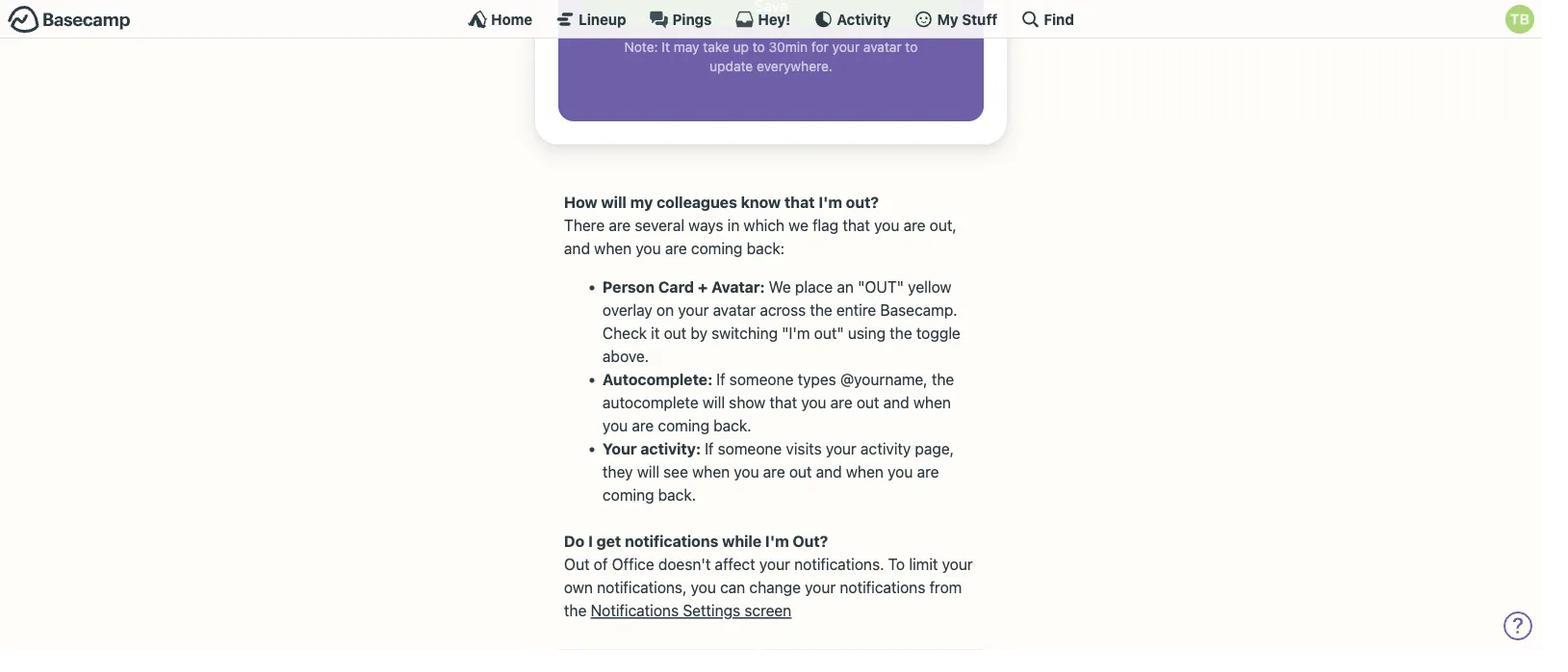 Task type: vqa. For each thing, say whether or not it's contained in the screenshot.
Natalie Lubich image associated with 9:57am element
no



Task type: locate. For each thing, give the bounding box(es) containing it.
@yourname,
[[841, 370, 928, 389]]

stuff
[[962, 11, 998, 27]]

are down my on the left of page
[[609, 216, 631, 235]]

your up by
[[678, 301, 709, 319]]

your
[[603, 440, 637, 458]]

"i'm
[[782, 324, 810, 343]]

there
[[564, 216, 605, 235]]

the down toggle
[[932, 370, 955, 389]]

back. down see
[[658, 486, 696, 504]]

someone for you
[[730, 370, 794, 389]]

update
[[710, 58, 753, 74]]

someone down show
[[718, 440, 782, 458]]

1 horizontal spatial i'm
[[819, 193, 843, 212]]

1 horizontal spatial if
[[717, 370, 726, 389]]

notifications settings screen
[[591, 602, 792, 620]]

0 horizontal spatial avatar
[[713, 301, 756, 319]]

when
[[594, 240, 632, 258], [914, 394, 951, 412], [693, 463, 730, 481], [846, 463, 884, 481]]

2 horizontal spatial and
[[884, 394, 910, 412]]

if for autocomplete:
[[717, 370, 726, 389]]

your inside note: it may take up to 30min for your avatar to update everywhere.
[[833, 39, 860, 55]]

autocomplete
[[603, 394, 699, 412]]

back. down show
[[714, 417, 752, 435]]

your up change
[[760, 555, 791, 574]]

someone
[[730, 370, 794, 389], [718, 440, 782, 458]]

do i get notifications while i'm out?
[[564, 532, 829, 551]]

2 vertical spatial that
[[770, 394, 798, 412]]

when down there
[[594, 240, 632, 258]]

0 horizontal spatial will
[[601, 193, 627, 212]]

to right up at the left top of the page
[[753, 39, 765, 55]]

to
[[753, 39, 765, 55], [906, 39, 918, 55]]

doesn't
[[659, 555, 711, 574]]

i
[[588, 532, 593, 551]]

if inside if someone types @yourname, the autocomplete will show that you are out and when you are coming back.
[[717, 370, 726, 389]]

to down my stuff popup button
[[906, 39, 918, 55]]

0 vertical spatial will
[[601, 193, 627, 212]]

coming inside if someone types @yourname, the autocomplete will show that you are out and when you are coming back.
[[658, 417, 710, 435]]

someone inside if someone visits your activity page, they will see when you are out and when you are coming back.
[[718, 440, 782, 458]]

and inside if someone types @yourname, the autocomplete will show that you are out and when you are coming back.
[[884, 394, 910, 412]]

0 horizontal spatial out
[[664, 324, 687, 343]]

person
[[603, 278, 655, 296]]

2 vertical spatial coming
[[603, 486, 654, 504]]

find
[[1044, 11, 1075, 27]]

1 vertical spatial coming
[[658, 417, 710, 435]]

0 horizontal spatial to
[[753, 39, 765, 55]]

coming
[[691, 240, 743, 258], [658, 417, 710, 435], [603, 486, 654, 504]]

if inside if someone visits your activity page, they will see when you are out and when you are coming back.
[[705, 440, 714, 458]]

out down visits
[[790, 463, 812, 481]]

and
[[564, 240, 590, 258], [884, 394, 910, 412], [816, 463, 842, 481]]

avatar inside note: it may take up to 30min for your avatar to update everywhere.
[[864, 39, 902, 55]]

0 vertical spatial someone
[[730, 370, 794, 389]]

may
[[674, 39, 700, 55]]

will inside if someone types @yourname, the autocomplete will show that you are out and when you are coming back.
[[703, 394, 725, 412]]

1 vertical spatial and
[[884, 394, 910, 412]]

switch accounts image
[[8, 5, 131, 35]]

avatar down avatar:
[[713, 301, 756, 319]]

the
[[810, 301, 833, 319], [890, 324, 913, 343], [932, 370, 955, 389], [564, 602, 587, 620]]

avatar
[[864, 39, 902, 55], [713, 301, 756, 319]]

0 vertical spatial out
[[664, 324, 687, 343]]

basecamp.
[[881, 301, 958, 319]]

coming inside "how will my colleagues know that i'm out? there are several ways in which we flag that you are out, and when you are coming back:"
[[691, 240, 743, 258]]

and down visits
[[816, 463, 842, 481]]

if right activity:
[[705, 440, 714, 458]]

will inside "how will my colleagues know that i'm out? there are several ways in which we flag that you are out, and when you are coming back:"
[[601, 193, 627, 212]]

will left my on the left of page
[[601, 193, 627, 212]]

activity link
[[814, 10, 891, 29]]

0 horizontal spatial if
[[705, 440, 714, 458]]

we
[[769, 278, 791, 296]]

out
[[664, 324, 687, 343], [857, 394, 880, 412], [790, 463, 812, 481]]

1 vertical spatial back.
[[658, 486, 696, 504]]

you down the "out?"
[[875, 216, 900, 235]]

out inside we place an "out" yellow overlay on your avatar across the entire basecamp. check it out by switching "i'm out" using the toggle above.
[[664, 324, 687, 343]]

back.
[[714, 417, 752, 435], [658, 486, 696, 504]]

0 vertical spatial coming
[[691, 240, 743, 258]]

from
[[930, 578, 962, 597]]

the down place on the top right
[[810, 301, 833, 319]]

someone inside if someone types @yourname, the autocomplete will show that you are out and when you are coming back.
[[730, 370, 794, 389]]

you
[[875, 216, 900, 235], [636, 240, 661, 258], [802, 394, 827, 412], [603, 417, 628, 435], [734, 463, 759, 481], [888, 463, 913, 481], [691, 578, 716, 597]]

2 horizontal spatial will
[[703, 394, 725, 412]]

that inside if someone types @yourname, the autocomplete will show that you are out and when you are coming back.
[[770, 394, 798, 412]]

0 vertical spatial i'm
[[819, 193, 843, 212]]

your right for
[[833, 39, 860, 55]]

notifications settings screen link
[[591, 602, 792, 620]]

0 vertical spatial and
[[564, 240, 590, 258]]

that down the "out?"
[[843, 216, 871, 235]]

back. inside if someone visits your activity page, they will see when you are out and when you are coming back.
[[658, 486, 696, 504]]

change
[[750, 578, 801, 597]]

office
[[612, 555, 655, 574]]

the inside if someone types @yourname, the autocomplete will show that you are out and when you are coming back.
[[932, 370, 955, 389]]

someone up show
[[730, 370, 794, 389]]

using
[[848, 324, 886, 343]]

will left show
[[703, 394, 725, 412]]

coming down ways
[[691, 240, 743, 258]]

out right the 'it'
[[664, 324, 687, 343]]

1 vertical spatial if
[[705, 440, 714, 458]]

screen
[[745, 602, 792, 620]]

1 horizontal spatial will
[[637, 463, 660, 481]]

when inside "how will my colleagues know that i'm out? there are several ways in which we flag that you are out, and when you are coming back:"
[[594, 240, 632, 258]]

are
[[609, 216, 631, 235], [904, 216, 926, 235], [665, 240, 687, 258], [831, 394, 853, 412], [632, 417, 654, 435], [763, 463, 785, 481], [917, 463, 939, 481]]

2 horizontal spatial out
[[857, 394, 880, 412]]

avatar down the activity
[[864, 39, 902, 55]]

0 vertical spatial notifications
[[625, 532, 719, 551]]

that right show
[[770, 394, 798, 412]]

1 horizontal spatial out
[[790, 463, 812, 481]]

2 vertical spatial and
[[816, 463, 842, 481]]

i'm
[[819, 193, 843, 212], [766, 532, 789, 551]]

you up "settings"
[[691, 578, 716, 597]]

0 horizontal spatial i'm
[[766, 532, 789, 551]]

1 horizontal spatial notifications
[[840, 578, 926, 597]]

coming down 'they'
[[603, 486, 654, 504]]

that
[[785, 193, 815, 212], [843, 216, 871, 235], [770, 394, 798, 412]]

which
[[744, 216, 785, 235]]

and down "@yourname,"
[[884, 394, 910, 412]]

out inside if someone visits your activity page, they will see when you are out and when you are coming back.
[[790, 463, 812, 481]]

and down there
[[564, 240, 590, 258]]

activity
[[861, 440, 911, 458]]

your right visits
[[826, 440, 857, 458]]

it
[[662, 39, 670, 55]]

1 horizontal spatial back.
[[714, 417, 752, 435]]

my
[[938, 11, 959, 27]]

by
[[691, 324, 708, 343]]

None submit
[[582, 0, 961, 26]]

1 vertical spatial will
[[703, 394, 725, 412]]

1 horizontal spatial to
[[906, 39, 918, 55]]

avatar:
[[712, 278, 765, 296]]

0 horizontal spatial notifications
[[625, 532, 719, 551]]

1 to from the left
[[753, 39, 765, 55]]

coming up activity:
[[658, 417, 710, 435]]

0 horizontal spatial and
[[564, 240, 590, 258]]

1 vertical spatial notifications
[[840, 578, 926, 597]]

that up we
[[785, 193, 815, 212]]

1 horizontal spatial and
[[816, 463, 842, 481]]

notifications
[[591, 602, 679, 620]]

are down if someone types @yourname, the autocomplete will show that you are out and when you are coming back.
[[763, 463, 785, 481]]

0 vertical spatial if
[[717, 370, 726, 389]]

notifications down to
[[840, 578, 926, 597]]

2 to from the left
[[906, 39, 918, 55]]

0 vertical spatial back.
[[714, 417, 752, 435]]

2 vertical spatial out
[[790, 463, 812, 481]]

find button
[[1021, 10, 1075, 29]]

0 horizontal spatial back.
[[658, 486, 696, 504]]

out inside if someone types @yourname, the autocomplete will show that you are out and when you are coming back.
[[857, 394, 880, 412]]

are left out,
[[904, 216, 926, 235]]

autocomplete:
[[603, 370, 717, 389]]

when up page, in the right bottom of the page
[[914, 394, 951, 412]]

if
[[717, 370, 726, 389], [705, 440, 714, 458]]

1 horizontal spatial avatar
[[864, 39, 902, 55]]

i'm left out?
[[766, 532, 789, 551]]

out down "@yourname,"
[[857, 394, 880, 412]]

main element
[[0, 0, 1543, 39]]

take
[[703, 39, 730, 55]]

will down your activity:
[[637, 463, 660, 481]]

when down the activity
[[846, 463, 884, 481]]

0 vertical spatial avatar
[[864, 39, 902, 55]]

lineup
[[579, 11, 627, 27]]

are down page, in the right bottom of the page
[[917, 463, 939, 481]]

1 vertical spatial someone
[[718, 440, 782, 458]]

notifications up doesn't
[[625, 532, 719, 551]]

i'm up flag
[[819, 193, 843, 212]]

will inside if someone visits your activity page, they will see when you are out and when you are coming back.
[[637, 463, 660, 481]]

2 vertical spatial will
[[637, 463, 660, 481]]

the down own
[[564, 602, 587, 620]]

1 vertical spatial out
[[857, 394, 880, 412]]

are down types
[[831, 394, 853, 412]]

are down autocomplete
[[632, 417, 654, 435]]

yellow
[[908, 278, 952, 296]]

will
[[601, 193, 627, 212], [703, 394, 725, 412], [637, 463, 660, 481]]

if down the switching
[[717, 370, 726, 389]]

my stuff button
[[914, 10, 998, 29]]

1 vertical spatial i'm
[[766, 532, 789, 551]]

1 vertical spatial avatar
[[713, 301, 756, 319]]



Task type: describe. For each thing, give the bounding box(es) containing it.
i'm inside "how will my colleagues know that i'm out? there are several ways in which we flag that you are out, and when you are coming back:"
[[819, 193, 843, 212]]

+
[[698, 278, 708, 296]]

pings button
[[650, 10, 712, 29]]

notifications.
[[795, 555, 885, 574]]

coming inside if someone visits your activity page, they will see when you are out and when you are coming back.
[[603, 486, 654, 504]]

know
[[741, 193, 781, 212]]

while
[[722, 532, 762, 551]]

are down several
[[665, 240, 687, 258]]

hey!
[[758, 11, 791, 27]]

out?
[[846, 193, 879, 212]]

activity:
[[641, 440, 701, 458]]

home link
[[468, 10, 533, 29]]

your down notifications.
[[805, 578, 836, 597]]

switching
[[712, 324, 778, 343]]

we place an "out" yellow overlay on your avatar across the entire basecamp. check it out by switching "i'm out" using the toggle above.
[[603, 278, 961, 366]]

when right see
[[693, 463, 730, 481]]

you inside out of office doesn't affect your notifications. to limit your own notifications, you can change your notifications from the
[[691, 578, 716, 597]]

an
[[837, 278, 854, 296]]

note:
[[625, 39, 658, 55]]

your up from
[[942, 555, 973, 574]]

when inside if someone types @yourname, the autocomplete will show that you are out and when you are coming back.
[[914, 394, 951, 412]]

pings
[[673, 11, 712, 27]]

my
[[630, 193, 653, 212]]

you down types
[[802, 394, 827, 412]]

ways
[[689, 216, 724, 235]]

back. inside if someone types @yourname, the autocomplete will show that you are out and when you are coming back.
[[714, 417, 752, 435]]

toggle
[[917, 324, 961, 343]]

"out"
[[858, 278, 904, 296]]

avatar inside we place an "out" yellow overlay on your avatar across the entire basecamp. check it out by switching "i'm out" using the toggle above.
[[713, 301, 756, 319]]

check
[[603, 324, 647, 343]]

your inside we place an "out" yellow overlay on your avatar across the entire basecamp. check it out by switching "i'm out" using the toggle above.
[[678, 301, 709, 319]]

across
[[760, 301, 806, 319]]

limit
[[909, 555, 938, 574]]

the inside out of office doesn't affect your notifications. to limit your own notifications, you can change your notifications from the
[[564, 602, 587, 620]]

the down basecamp.
[[890, 324, 913, 343]]

note: it may take up to 30min for your avatar to update everywhere.
[[625, 39, 918, 74]]

0 vertical spatial that
[[785, 193, 815, 212]]

colleagues
[[657, 193, 738, 212]]

affect
[[715, 555, 756, 574]]

page,
[[915, 440, 955, 458]]

and inside "how will my colleagues know that i'm out? there are several ways in which we flag that you are out, and when you are coming back:"
[[564, 240, 590, 258]]

see
[[664, 463, 689, 481]]

your inside if someone visits your activity page, they will see when you are out and when you are coming back.
[[826, 440, 857, 458]]

notifications,
[[597, 578, 687, 597]]

out,
[[930, 216, 957, 235]]

get
[[597, 532, 621, 551]]

settings
[[683, 602, 741, 620]]

several
[[635, 216, 685, 235]]

above.
[[603, 347, 649, 366]]

lineup link
[[556, 10, 627, 29]]

everywhere.
[[757, 58, 833, 74]]

show
[[729, 394, 766, 412]]

types
[[798, 370, 837, 389]]

own
[[564, 578, 593, 597]]

overlay
[[603, 301, 653, 319]]

we
[[789, 216, 809, 235]]

you down several
[[636, 240, 661, 258]]

on
[[657, 301, 674, 319]]

of
[[594, 555, 608, 574]]

for
[[812, 39, 829, 55]]

30min
[[769, 39, 808, 55]]

out?
[[793, 532, 829, 551]]

you down show
[[734, 463, 759, 481]]

tim burton image
[[1506, 5, 1535, 34]]

how
[[564, 193, 598, 212]]

notifications inside out of office doesn't affect your notifications. to limit your own notifications, you can change your notifications from the
[[840, 578, 926, 597]]

you down the activity
[[888, 463, 913, 481]]

back:
[[747, 240, 785, 258]]

1 vertical spatial that
[[843, 216, 871, 235]]

hey! button
[[735, 10, 791, 29]]

card
[[659, 278, 694, 296]]

your activity:
[[603, 440, 705, 458]]

to
[[889, 555, 905, 574]]

out"
[[814, 324, 844, 343]]

out
[[564, 555, 590, 574]]

do
[[564, 532, 585, 551]]

if someone types @yourname, the autocomplete will show that you are out and when you are coming back.
[[603, 370, 955, 435]]

flag
[[813, 216, 839, 235]]

in
[[728, 216, 740, 235]]

place
[[795, 278, 833, 296]]

someone for when
[[718, 440, 782, 458]]

they
[[603, 463, 633, 481]]

person card + avatar:
[[603, 278, 769, 296]]

entire
[[837, 301, 877, 319]]

if someone visits your activity page, they will see when you are out and when you are coming back.
[[603, 440, 955, 504]]

if for your activity:
[[705, 440, 714, 458]]

out of office doesn't affect your notifications. to limit your own notifications, you can change your notifications from the
[[564, 555, 973, 620]]

how will my colleagues know that i'm out? there are several ways in which we flag that you are out, and when you are coming back:
[[564, 193, 957, 258]]

up
[[733, 39, 749, 55]]

my stuff
[[938, 11, 998, 27]]

home
[[491, 11, 533, 27]]

visits
[[786, 440, 822, 458]]

you up your
[[603, 417, 628, 435]]

and inside if someone visits your activity page, they will see when you are out and when you are coming back.
[[816, 463, 842, 481]]



